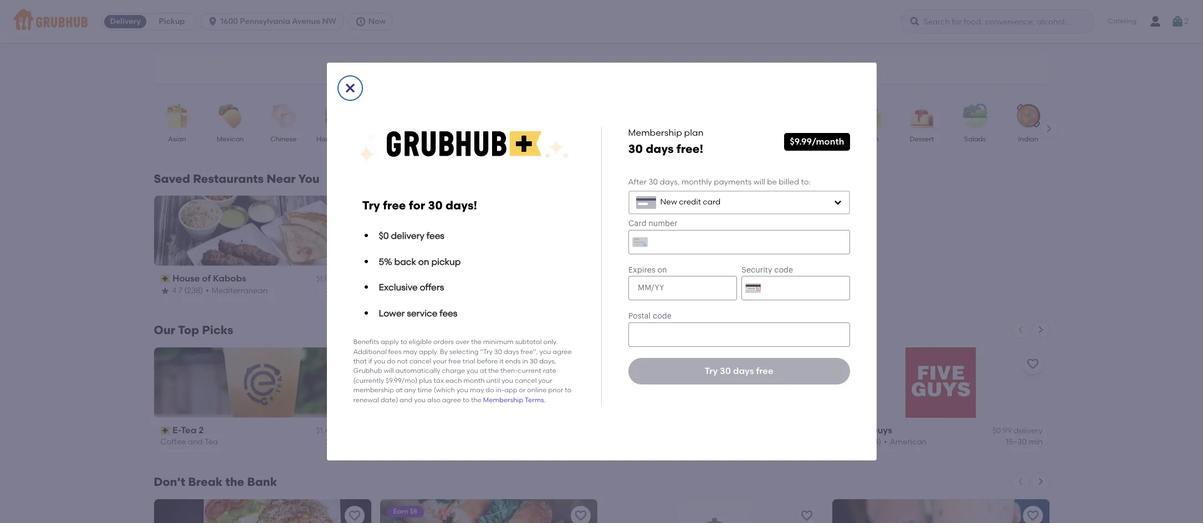 Task type: locate. For each thing, give the bounding box(es) containing it.
try for try free for 30 days!
[[362, 198, 380, 212]]

it
[[499, 357, 504, 365]]

renewal
[[353, 396, 379, 404]]

1600 pennsylvania avenue nw
[[221, 17, 336, 26]]

min right 15–30
[[1029, 437, 1043, 447]]

mediterranean
[[212, 286, 268, 295]]

1 vertical spatial at
[[396, 386, 403, 394]]

coffee
[[160, 437, 186, 447]]

plus
[[419, 377, 432, 384]]

try inside try 30 days free button
[[705, 366, 718, 376]]

days!
[[445, 198, 477, 212]]

membership
[[628, 127, 682, 138], [483, 396, 523, 404]]

days, inside benefits apply to eligible orders over the minimum subtotal only. additional fees may apply. by selecting "try 30 days free", you agree that if you do not cancel your free trial before it ends in 30 days, grubhub will automatically charge you at the then-current rate (currently $9.99/mo) plus tax each month until you cancel your membership at any time (which you may do in-app or online prior to renewal date) and you also agree to the
[[539, 357, 556, 365]]

agree down (which
[[442, 396, 461, 404]]

credit
[[679, 197, 701, 207]]

0 horizontal spatial tea
[[181, 425, 196, 435]]

payments
[[714, 178, 752, 187]]

may down month
[[470, 386, 484, 394]]

0 vertical spatial will
[[753, 178, 765, 187]]

delivery up 30–45 min
[[335, 274, 364, 284]]

chinese image
[[264, 104, 303, 128]]

0 vertical spatial to
[[400, 338, 407, 346]]

the down month
[[471, 396, 482, 404]]

svg image inside 1600 pennsylvania avenue nw button
[[207, 16, 218, 27]]

svg image inside now button
[[355, 16, 366, 27]]

1 vertical spatial and
[[188, 437, 203, 447]]

delivery up the 15–30 min
[[1013, 426, 1043, 436]]

benefits
[[353, 338, 379, 346]]

2 horizontal spatial svg image
[[1171, 15, 1184, 28]]

days inside benefits apply to eligible orders over the minimum subtotal only. additional fees may apply. by selecting "try 30 days free", you agree that if you do not cancel your free trial before it ends in 30 days, grubhub will automatically charge you at the then-current rate (currently $9.99/mo) plus tax each month until you cancel your membership at any time (which you may do in-app or online prior to renewal date) and you also agree to the
[[504, 348, 519, 356]]

will up $9.99/mo)
[[384, 367, 394, 375]]

hamburgers image
[[317, 104, 356, 128]]

apply.
[[419, 348, 438, 356]]

1 horizontal spatial may
[[470, 386, 484, 394]]

30 inside button
[[720, 366, 731, 376]]

min for 30–45 min
[[350, 286, 364, 295]]

0 horizontal spatial to
[[400, 338, 407, 346]]

caret right icon image for our top picks
[[1036, 325, 1045, 334]]

2 horizontal spatial days
[[733, 366, 754, 376]]

$0 up "5%"
[[379, 230, 389, 241]]

grubhub
[[353, 367, 382, 375]]

of
[[202, 273, 211, 284]]

1 horizontal spatial •
[[884, 437, 887, 447]]

svg image for 1600 pennsylvania avenue nw
[[207, 16, 218, 27]]

american
[[534, 135, 565, 143], [890, 437, 927, 447]]

you down each
[[457, 386, 468, 394]]

you
[[298, 172, 319, 186]]

.
[[544, 396, 546, 404]]

1 horizontal spatial svg image
[[909, 16, 921, 27]]

that
[[353, 357, 367, 365]]

1 vertical spatial caret right icon image
[[1036, 325, 1045, 334]]

2 horizontal spatial save this restaurant image
[[800, 357, 813, 371]]

2 subscription pass image from the top
[[160, 427, 170, 435]]

main navigation navigation
[[0, 0, 1203, 43]]

15–30 min
[[1006, 437, 1043, 447]]

1 vertical spatial •
[[884, 437, 887, 447]]

food
[[389, 135, 406, 143]]

pickup button
[[149, 13, 195, 30]]

at
[[480, 367, 487, 375], [396, 386, 403, 394]]

1 vertical spatial try
[[705, 366, 718, 376]]

1 vertical spatial to
[[565, 386, 571, 394]]

0 vertical spatial may
[[403, 348, 417, 356]]

1 vertical spatial do
[[486, 386, 494, 394]]

1 horizontal spatial and
[[400, 396, 413, 404]]

30 inside membership plan 30 days free!
[[628, 142, 643, 156]]

1600
[[221, 17, 238, 26]]

1 vertical spatial tea
[[204, 437, 218, 447]]

0 horizontal spatial days
[[504, 348, 519, 356]]

1 vertical spatial caret left icon image
[[1016, 477, 1025, 486]]

svg image
[[1171, 15, 1184, 28], [909, 16, 921, 27], [343, 81, 357, 95]]

2 inside button
[[1184, 17, 1189, 26]]

1 horizontal spatial try
[[705, 366, 718, 376]]

pizza
[[435, 135, 451, 143]]

american down american image
[[534, 135, 565, 143]]

1 vertical spatial days
[[504, 348, 519, 356]]

may up not
[[403, 348, 417, 356]]

0 vertical spatial min
[[350, 286, 364, 295]]

0 horizontal spatial min
[[350, 286, 364, 295]]

the left bank
[[225, 475, 244, 489]]

at down before
[[480, 367, 487, 375]]

1 vertical spatial may
[[470, 386, 484, 394]]

caret left icon image for don't break the bank
[[1016, 477, 1025, 486]]

2 horizontal spatial free
[[756, 366, 773, 376]]

your down rate
[[538, 377, 552, 384]]

0 horizontal spatial may
[[403, 348, 417, 356]]

e-tea 2
[[172, 425, 204, 435]]

sushi image
[[583, 104, 622, 128]]

0 vertical spatial 2
[[1184, 17, 1189, 26]]

try for try 30 days free
[[705, 366, 718, 376]]

caret right icon image for don't break the bank
[[1036, 477, 1045, 486]]

0 vertical spatial membership
[[628, 127, 682, 138]]

fees
[[638, 63, 654, 73], [427, 230, 444, 241], [440, 308, 457, 318], [388, 348, 401, 356]]

automatically
[[395, 367, 440, 375]]

1 vertical spatial subscription pass image
[[160, 427, 170, 435]]

save this restaurant image
[[1026, 357, 1039, 371], [348, 509, 361, 522], [800, 509, 813, 522], [1026, 509, 1039, 522]]

1 horizontal spatial $0
[[595, 63, 604, 73]]

1 horizontal spatial min
[[1029, 437, 1043, 447]]

subscription pass image for house of kabobs
[[160, 275, 170, 283]]

tea up coffee and tea at the left bottom
[[181, 425, 196, 435]]

subscription pass image
[[160, 275, 170, 283], [160, 427, 170, 435]]

will
[[753, 178, 765, 187], [384, 367, 394, 375]]

caret left icon image
[[1016, 325, 1025, 334], [1016, 477, 1025, 486]]

fast
[[374, 135, 388, 143]]

grubhub plus flag logo image
[[549, 63, 563, 73]]

pickup
[[159, 17, 185, 26]]

1 horizontal spatial at
[[480, 367, 487, 375]]

to right apply
[[400, 338, 407, 346]]

0 vertical spatial days,
[[660, 178, 680, 187]]

0 horizontal spatial will
[[384, 367, 394, 375]]

american down guys
[[890, 437, 927, 447]]

0 vertical spatial caret left icon image
[[1016, 325, 1025, 334]]

$9.99/mo)
[[386, 377, 417, 384]]

unlock
[[567, 63, 594, 73]]

0 horizontal spatial membership
[[483, 396, 523, 404]]

2 vertical spatial caret right icon image
[[1036, 477, 1045, 486]]

try
[[362, 198, 380, 212], [705, 366, 718, 376]]

1 vertical spatial will
[[384, 367, 394, 375]]

five guys logo image
[[905, 347, 976, 418]]

delivery
[[606, 63, 636, 73], [391, 230, 424, 241], [335, 274, 364, 284], [335, 426, 364, 436], [1013, 426, 1043, 436]]

1 horizontal spatial your
[[538, 377, 552, 384]]

1 horizontal spatial agree
[[553, 348, 572, 356]]

0 horizontal spatial try
[[362, 198, 380, 212]]

near
[[267, 172, 296, 186]]

5% back on pickup
[[379, 256, 461, 267]]

0 vertical spatial days
[[646, 142, 674, 156]]

0 vertical spatial subscription pass image
[[160, 275, 170, 283]]

caret right icon image
[[1044, 124, 1053, 133], [1036, 325, 1045, 334], [1036, 477, 1045, 486]]

do left not
[[387, 357, 395, 365]]

1 horizontal spatial 2
[[1184, 17, 1189, 26]]

five guys
[[851, 425, 892, 435]]

2 caret left icon image from the top
[[1016, 477, 1025, 486]]

1 vertical spatial min
[[1029, 437, 1043, 447]]

0 vertical spatial •
[[206, 286, 209, 295]]

0 vertical spatial american
[[534, 135, 565, 143]]

0 vertical spatial cancel
[[409, 357, 431, 365]]

agree down only.
[[553, 348, 572, 356]]

membership for 30
[[628, 127, 682, 138]]

svg image inside "2" button
[[1171, 15, 1184, 28]]

online
[[527, 386, 547, 394]]

italian
[[858, 135, 879, 143]]

1 horizontal spatial days,
[[660, 178, 680, 187]]

current
[[518, 367, 541, 375]]

• down of
[[206, 286, 209, 295]]

do left in-
[[486, 386, 494, 394]]

cancel up or
[[515, 377, 537, 384]]

days, up rate
[[539, 357, 556, 365]]

1 caret left icon image from the top
[[1016, 325, 1025, 334]]

our
[[154, 323, 175, 337]]

svg image
[[207, 16, 218, 27], [355, 16, 366, 27], [833, 198, 842, 207]]

to
[[400, 338, 407, 346], [565, 386, 571, 394], [463, 396, 469, 404]]

try 30 days free button
[[628, 358, 850, 384]]

if
[[368, 357, 372, 365]]

• down guys
[[884, 437, 887, 447]]

0 horizontal spatial at
[[396, 386, 403, 394]]

your down by
[[433, 357, 447, 365]]

at down $9.99/mo)
[[396, 386, 403, 394]]

0 horizontal spatial and
[[188, 437, 203, 447]]

0 horizontal spatial your
[[433, 357, 447, 365]]

0 horizontal spatial cancel
[[409, 357, 431, 365]]

1 vertical spatial cancel
[[515, 377, 537, 384]]

2 vertical spatial to
[[463, 396, 469, 404]]

subscription pass image up star icon
[[160, 275, 170, 283]]

1 horizontal spatial tea
[[204, 437, 218, 447]]

membership up free!
[[628, 127, 682, 138]]

1 horizontal spatial do
[[486, 386, 494, 394]]

delivery up back
[[391, 230, 424, 241]]

and
[[400, 396, 413, 404], [188, 437, 203, 447]]

30
[[628, 142, 643, 156], [649, 178, 658, 187], [428, 198, 443, 212], [494, 348, 502, 356], [530, 357, 538, 365], [720, 366, 731, 376]]

your
[[433, 357, 447, 365], [538, 377, 552, 384]]

unlock $0 delivery fees
[[567, 63, 654, 73]]

$1.99 delivery
[[316, 274, 364, 284]]

0 vertical spatial your
[[433, 357, 447, 365]]

earn $8
[[393, 507, 417, 515]]

$0 right unlock
[[595, 63, 604, 73]]

0 vertical spatial at
[[480, 367, 487, 375]]

1 horizontal spatial days
[[646, 142, 674, 156]]

tacos
[[646, 135, 665, 143]]

before
[[477, 357, 498, 365]]

1 vertical spatial membership
[[483, 396, 523, 404]]

membership down in-
[[483, 396, 523, 404]]

1 horizontal spatial free
[[448, 357, 461, 365]]

and down e-tea 2
[[188, 437, 203, 447]]

subtotal
[[515, 338, 542, 346]]

do
[[387, 357, 395, 365], [486, 386, 494, 394]]

you down then-
[[502, 377, 513, 384]]

for
[[409, 198, 425, 212]]

american image
[[530, 104, 569, 128]]

dessert image
[[902, 104, 941, 128]]

1 horizontal spatial american
[[890, 437, 927, 447]]

$0 delivery fees
[[379, 230, 444, 241]]

delivery up 20–35
[[335, 426, 364, 436]]

30–45
[[326, 286, 348, 295]]

mexican image
[[211, 104, 250, 128]]

days inside membership plan 30 days free!
[[646, 142, 674, 156]]

don't
[[154, 475, 185, 489]]

in-
[[496, 386, 504, 394]]

to right prior
[[565, 386, 571, 394]]

1 vertical spatial days,
[[539, 357, 556, 365]]

1 horizontal spatial membership
[[628, 127, 682, 138]]

until
[[486, 377, 500, 384]]

min right 30–45
[[350, 286, 364, 295]]

guys
[[870, 425, 892, 435]]

new credit card
[[660, 197, 720, 207]]

0 vertical spatial and
[[400, 396, 413, 404]]

days,
[[660, 178, 680, 187], [539, 357, 556, 365]]

$1.49 delivery
[[316, 426, 364, 436]]

agree
[[553, 348, 572, 356], [442, 396, 461, 404]]

subscription pass image left e-
[[160, 427, 170, 435]]

1 vertical spatial agree
[[442, 396, 461, 404]]

chinese
[[270, 135, 297, 143]]

0 horizontal spatial svg image
[[207, 16, 218, 27]]

min
[[350, 286, 364, 295], [1029, 437, 1043, 447]]

to down month
[[463, 396, 469, 404]]

save this restaurant image
[[348, 357, 361, 371], [800, 357, 813, 371], [574, 509, 587, 522]]

1 horizontal spatial svg image
[[355, 16, 366, 27]]

cancel
[[409, 357, 431, 365], [515, 377, 537, 384]]

2 horizontal spatial svg image
[[833, 198, 842, 207]]

days, up new
[[660, 178, 680, 187]]

0 vertical spatial agree
[[553, 348, 572, 356]]

delivery for $1.99 delivery
[[335, 274, 364, 284]]

fast food
[[374, 135, 406, 143]]

4.7 (238)
[[172, 286, 203, 295]]

charge
[[442, 367, 465, 375]]

any
[[404, 386, 416, 394]]

ends
[[505, 357, 521, 365]]

2
[[1184, 17, 1189, 26], [199, 425, 204, 435]]

2 vertical spatial days
[[733, 366, 754, 376]]

1 vertical spatial $0
[[379, 230, 389, 241]]

0 vertical spatial do
[[387, 357, 395, 365]]

over
[[455, 338, 469, 346]]

membership inside membership plan 30 days free!
[[628, 127, 682, 138]]

0 horizontal spatial days,
[[539, 357, 556, 365]]

delivery for $1.49 delivery
[[335, 426, 364, 436]]

you up month
[[467, 367, 478, 375]]

will left be
[[753, 178, 765, 187]]

0 vertical spatial $0
[[595, 63, 604, 73]]

1 vertical spatial 2
[[199, 425, 204, 435]]

cancel up the automatically
[[409, 357, 431, 365]]

1 subscription pass image from the top
[[160, 275, 170, 283]]

0 vertical spatial try
[[362, 198, 380, 212]]

days
[[646, 142, 674, 156], [504, 348, 519, 356], [733, 366, 754, 376]]

tea right coffee
[[204, 437, 218, 447]]

days inside button
[[733, 366, 754, 376]]

caret left icon image for our top picks
[[1016, 325, 1025, 334]]

and down any
[[400, 396, 413, 404]]



Task type: vqa. For each thing, say whether or not it's contained in the screenshot.
review related to Shabbir
no



Task type: describe. For each thing, give the bounding box(es) containing it.
(which
[[434, 386, 455, 394]]

1 horizontal spatial will
[[753, 178, 765, 187]]

picks
[[202, 323, 233, 337]]

delivery
[[110, 17, 141, 26]]

dessert
[[910, 135, 934, 143]]

delivery right unlock
[[606, 63, 636, 73]]

1600 pennsylvania avenue nw button
[[200, 13, 348, 30]]

after 30 days, monthly payments will be billed to:
[[628, 178, 811, 187]]

indian image
[[1009, 104, 1048, 128]]

orders
[[433, 338, 454, 346]]

tax
[[434, 377, 444, 384]]

0 horizontal spatial free
[[383, 198, 406, 212]]

each
[[445, 377, 462, 384]]

house
[[172, 273, 200, 284]]

monthly
[[681, 178, 712, 187]]

earn
[[393, 507, 408, 515]]

(238)
[[184, 286, 203, 295]]

1 vertical spatial american
[[890, 437, 927, 447]]

4.7
[[172, 286, 182, 295]]

back
[[394, 256, 416, 267]]

the right over
[[471, 338, 482, 346]]

saved
[[154, 172, 190, 186]]

0 horizontal spatial agree
[[442, 396, 461, 404]]

trial
[[463, 357, 475, 365]]

"try
[[480, 348, 493, 356]]

membership plan 30 days free!
[[628, 127, 703, 156]]

15–30
[[1006, 437, 1027, 447]]

card
[[703, 197, 720, 207]]

coffee and tea
[[160, 437, 218, 447]]

star icon image
[[160, 286, 169, 295]]

top
[[178, 323, 199, 337]]

to:
[[801, 178, 811, 187]]

you down time
[[414, 396, 426, 404]]

service
[[407, 308, 437, 318]]

prior
[[548, 386, 563, 394]]

1 horizontal spatial to
[[463, 396, 469, 404]]

rate
[[543, 367, 556, 375]]

don't break the bank
[[154, 475, 277, 489]]

1 horizontal spatial cancel
[[515, 377, 537, 384]]

blank street coffee logo image
[[679, 499, 750, 523]]

$9.99/month
[[790, 136, 844, 147]]

asian image
[[158, 104, 196, 128]]

avenue
[[292, 17, 320, 26]]

delivery for $0.99 delivery
[[1013, 426, 1043, 436]]

and inside benefits apply to eligible orders over the minimum subtotal only. additional fees may apply. by selecting "try 30 days free", you agree that if you do not cancel your free trial before it ends in 30 days, grubhub will automatically charge you at the then-current rate (currently $9.99/mo) plus tax each month until you cancel your membership at any time (which you may do in-app or online prior to renewal date) and you also agree to the
[[400, 396, 413, 404]]

now
[[368, 17, 386, 26]]

salads
[[964, 135, 986, 143]]

minimum
[[483, 338, 514, 346]]

1 horizontal spatial save this restaurant image
[[574, 509, 587, 522]]

time
[[418, 386, 432, 394]]

now button
[[348, 13, 397, 30]]

also
[[427, 396, 440, 404]]

plan
[[684, 127, 703, 138]]

20–35
[[326, 437, 348, 447]]

0 vertical spatial tea
[[181, 425, 196, 435]]

pickup
[[431, 256, 461, 267]]

mexican
[[217, 135, 244, 143]]

2 horizontal spatial to
[[565, 386, 571, 394]]

breakfast
[[800, 135, 831, 143]]

• mediterranean
[[206, 286, 268, 295]]

eligible
[[409, 338, 432, 346]]

will inside benefits apply to eligible orders over the minimum subtotal only. additional fees may apply. by selecting "try 30 days free", you agree that if you do not cancel your free trial before it ends in 30 days, grubhub will automatically charge you at the then-current rate (currently $9.99/mo) plus tax each month until you cancel your membership at any time (which you may do in-app or online prior to renewal date) and you also agree to the
[[384, 367, 394, 375]]

0 vertical spatial caret right icon image
[[1044, 124, 1053, 133]]

salads image
[[956, 104, 994, 128]]

$0.99 delivery
[[992, 426, 1043, 436]]

0 horizontal spatial $0
[[379, 230, 389, 241]]

only.
[[543, 338, 558, 346]]

you right if
[[374, 357, 385, 365]]

30–45 min
[[326, 286, 364, 295]]

$0.99
[[992, 426, 1012, 436]]

restaurants
[[193, 172, 264, 186]]

healthy
[[484, 135, 509, 143]]

subscription pass image for e-tea 2
[[160, 427, 170, 435]]

break
[[188, 475, 223, 489]]

0 horizontal spatial american
[[534, 135, 565, 143]]

hamburgers
[[316, 135, 357, 143]]

free inside benefits apply to eligible orders over the minimum subtotal only. additional fees may apply. by selecting "try 30 days free", you agree that if you do not cancel your free trial before it ends in 30 days, grubhub will automatically charge you at the then-current rate (currently $9.99/mo) plus tax each month until you cancel your membership at any time (which you may do in-app or online prior to renewal date) and you also agree to the
[[448, 357, 461, 365]]

1 vertical spatial your
[[538, 377, 552, 384]]

0 horizontal spatial save this restaurant image
[[348, 357, 361, 371]]

membership for .
[[483, 396, 523, 404]]

bank
[[247, 475, 277, 489]]

membership logo image
[[358, 127, 569, 162]]

app
[[504, 386, 517, 394]]

min for 15–30 min
[[1029, 437, 1043, 447]]

try free for 30 days!
[[362, 198, 477, 212]]

in
[[522, 357, 528, 365]]

selecting
[[449, 348, 478, 356]]

catering
[[1108, 17, 1137, 25]]

delivery for $0 delivery fees
[[391, 230, 424, 241]]

chicken
[[696, 135, 722, 143]]

0 horizontal spatial 2
[[199, 425, 204, 435]]

kabobs
[[213, 273, 246, 284]]

additional
[[353, 348, 387, 356]]

exclusive offers
[[379, 282, 444, 293]]

the up until
[[488, 367, 499, 375]]

0 horizontal spatial •
[[206, 286, 209, 295]]

free",
[[521, 348, 538, 356]]

0 horizontal spatial do
[[387, 357, 395, 365]]

free inside button
[[756, 366, 773, 376]]

italian image
[[849, 104, 888, 128]]

membership terms .
[[483, 396, 546, 404]]

then-
[[500, 367, 518, 375]]

0 horizontal spatial svg image
[[343, 81, 357, 95]]

billed
[[779, 178, 799, 187]]

new
[[660, 197, 677, 207]]

fees inside benefits apply to eligible orders over the minimum subtotal only. additional fees may apply. by selecting "try 30 days free", you agree that if you do not cancel your free trial before it ends in 30 days, grubhub will automatically charge you at the then-current rate (currently $9.99/mo) plus tax each month until you cancel your membership at any time (which you may do in-app or online prior to renewal date) and you also agree to the
[[388, 348, 401, 356]]

you down only.
[[539, 348, 551, 356]]

after
[[628, 178, 647, 187]]

2 button
[[1171, 12, 1189, 32]]

pennsylvania
[[240, 17, 290, 26]]

5%
[[379, 256, 392, 267]]

svg image for now
[[355, 16, 366, 27]]



